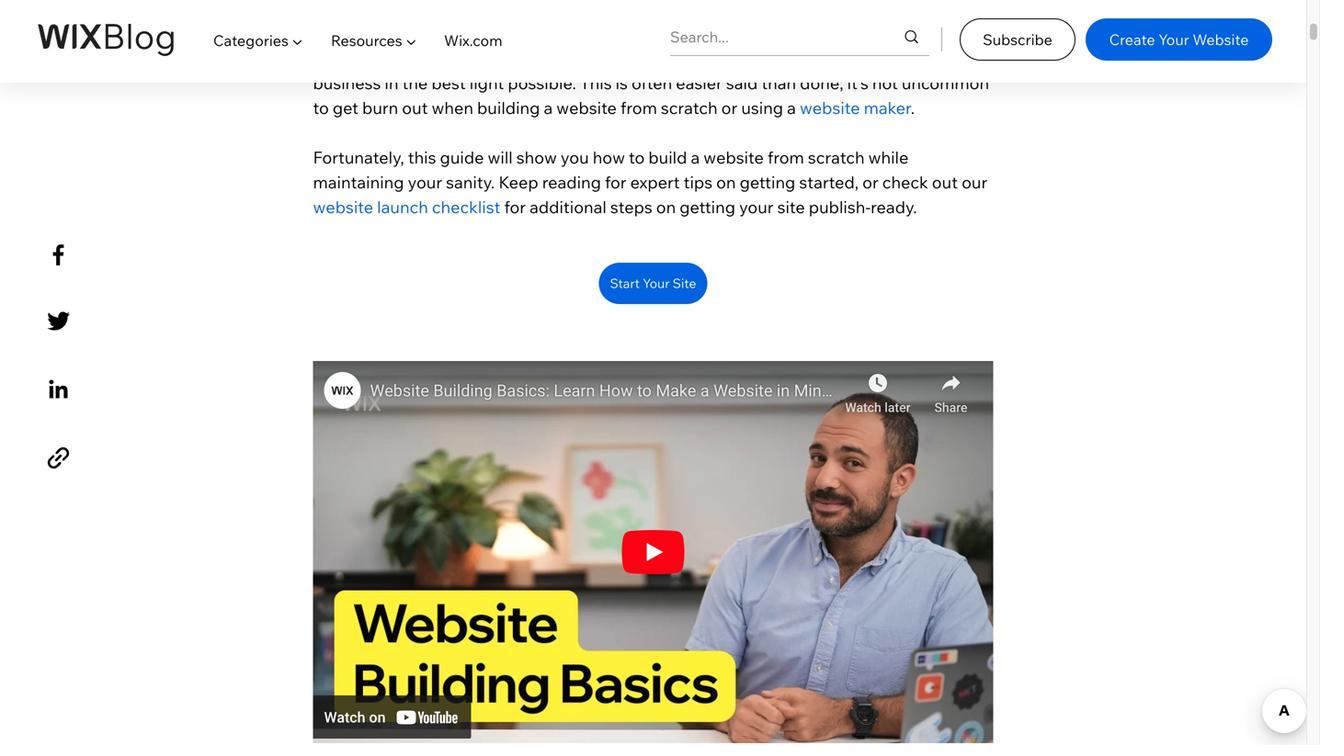 Task type: vqa. For each thing, say whether or not it's contained in the screenshot.
Wix Studio link
no



Task type: locate. For each thing, give the bounding box(es) containing it.
0 horizontal spatial to
[[313, 98, 329, 118]]

to up this
[[598, 48, 614, 69]]

0 horizontal spatial your
[[643, 275, 670, 292]]

1 vertical spatial on
[[656, 197, 676, 218]]

you up uncommon
[[904, 48, 932, 69]]

create your website
[[1109, 30, 1249, 49]]

1 horizontal spatial site
[[778, 197, 805, 218]]

1 horizontal spatial for
[[605, 172, 627, 193]]

out down the
[[402, 98, 428, 118]]

getting down tips in the top of the page
[[680, 197, 736, 218]]

or up uncommon
[[936, 48, 952, 69]]

None search field
[[670, 18, 930, 55]]

0 vertical spatial scratch
[[661, 98, 718, 118]]

2 vertical spatial to
[[629, 147, 645, 168]]

categories ▼
[[213, 31, 303, 50]]

site inside no matter what type of site you want to make, your website should represent you or your business in the best light possible. this is often easier said than done; it's not uncommon to get burn out when building a website from scratch or using a
[[494, 48, 522, 69]]

want
[[557, 48, 595, 69]]

1 horizontal spatial ▼
[[406, 31, 417, 50]]

1 horizontal spatial your
[[1159, 30, 1190, 49]]

website inside fortunately, this guide will show you how to build a website from scratch while maintaining your sanity. keep reading for expert tips on getting started, or check out our
[[704, 147, 764, 168]]

0 horizontal spatial on
[[656, 197, 676, 218]]

your
[[1159, 30, 1190, 49], [643, 275, 670, 292]]

2 ▼ from the left
[[406, 31, 417, 50]]

1 vertical spatial from
[[768, 147, 804, 168]]

0 vertical spatial for
[[605, 172, 627, 193]]

is
[[616, 73, 628, 93]]

to left get
[[313, 98, 329, 118]]

site down started, on the right top
[[778, 197, 805, 218]]

0 vertical spatial or
[[936, 48, 952, 69]]

0 horizontal spatial for
[[504, 197, 526, 218]]

subscribe link
[[960, 18, 1076, 61]]

0 vertical spatial your
[[1159, 30, 1190, 49]]

share article on twitter image
[[42, 305, 74, 338], [42, 305, 74, 338]]

0 vertical spatial site
[[494, 48, 522, 69]]

0 vertical spatial out
[[402, 98, 428, 118]]

uncommon
[[902, 73, 989, 93]]

1 horizontal spatial out
[[932, 172, 958, 193]]

building
[[477, 98, 540, 118]]

to inside fortunately, this guide will show you how to build a website from scratch while maintaining your sanity. keep reading for expert tips on getting started, or check out our
[[629, 147, 645, 168]]

scratch inside fortunately, this guide will show you how to build a website from scratch while maintaining your sanity. keep reading for expert tips on getting started, or check out our
[[808, 147, 865, 168]]

possible.
[[508, 73, 576, 93]]

launch
[[377, 197, 428, 218]]

2 horizontal spatial you
[[904, 48, 932, 69]]

will
[[488, 147, 513, 168]]

▼ for categories ▼
[[292, 31, 303, 50]]

0 vertical spatial to
[[598, 48, 614, 69]]

a up tips in the top of the page
[[691, 147, 700, 168]]

burn
[[362, 98, 398, 118]]

type
[[436, 48, 471, 69]]

build
[[649, 147, 687, 168]]

no
[[313, 48, 336, 69]]

copy link of the article image
[[42, 442, 74, 475]]

best
[[432, 73, 466, 93]]

1 ▼ from the left
[[292, 31, 303, 50]]

0 horizontal spatial site
[[494, 48, 522, 69]]

to
[[598, 48, 614, 69], [313, 98, 329, 118], [629, 147, 645, 168]]

0 horizontal spatial you
[[525, 48, 554, 69]]

how
[[593, 147, 625, 168]]

0 horizontal spatial ▼
[[292, 31, 303, 50]]

scratch
[[661, 98, 718, 118], [808, 147, 865, 168]]

on right tips in the top of the page
[[716, 172, 736, 193]]

0 horizontal spatial scratch
[[661, 98, 718, 118]]

1 horizontal spatial or
[[863, 172, 879, 193]]

a down possible. at the left top
[[544, 98, 553, 118]]

1 horizontal spatial getting
[[740, 172, 796, 193]]

of
[[475, 48, 490, 69]]

on
[[716, 172, 736, 193], [656, 197, 676, 218]]

resources
[[331, 31, 402, 50]]

for
[[605, 172, 627, 193], [504, 197, 526, 218]]

1 vertical spatial scratch
[[808, 147, 865, 168]]

scratch down easier
[[661, 98, 718, 118]]

your down this
[[408, 172, 442, 193]]

0 vertical spatial getting
[[740, 172, 796, 193]]

in
[[385, 73, 399, 93]]

website up tips in the top of the page
[[704, 147, 764, 168]]

1 vertical spatial or
[[722, 98, 738, 118]]

business
[[313, 73, 381, 93]]

0 vertical spatial from
[[621, 98, 657, 118]]

often
[[632, 73, 672, 93]]

share article on facebook image
[[42, 239, 74, 271], [42, 239, 74, 271]]

copy link of the article image
[[42, 442, 74, 475]]

on down the "expert"
[[656, 197, 676, 218]]

your inside button
[[643, 275, 670, 292]]

or down said
[[722, 98, 738, 118]]

2 horizontal spatial to
[[629, 147, 645, 168]]

checklist
[[432, 197, 501, 218]]

sanity.
[[446, 172, 495, 193]]

your left site
[[643, 275, 670, 292]]

1 horizontal spatial scratch
[[808, 147, 865, 168]]

a
[[544, 98, 553, 118], [787, 98, 796, 118], [691, 147, 700, 168]]

maintaining
[[313, 172, 404, 193]]

1 vertical spatial out
[[932, 172, 958, 193]]

you
[[525, 48, 554, 69], [904, 48, 932, 69], [561, 147, 589, 168]]

or down while
[[863, 172, 879, 193]]

▼
[[292, 31, 303, 50], [406, 31, 417, 50]]

for additional steps on getting your site publish-ready.
[[501, 197, 921, 218]]

▼ left the no
[[292, 31, 303, 50]]

out left "our"
[[932, 172, 958, 193]]

publish-
[[809, 197, 871, 218]]

1 horizontal spatial you
[[561, 147, 589, 168]]

1 horizontal spatial from
[[768, 147, 804, 168]]

scratch up started, on the right top
[[808, 147, 865, 168]]

▼ up the
[[406, 31, 417, 50]]

getting
[[740, 172, 796, 193], [680, 197, 736, 218]]

website down maintaining
[[313, 197, 373, 218]]

▼ for resources  ▼
[[406, 31, 417, 50]]

from
[[621, 98, 657, 118], [768, 147, 804, 168]]

site
[[494, 48, 522, 69], [778, 197, 805, 218]]

0 horizontal spatial getting
[[680, 197, 736, 218]]

1 vertical spatial your
[[643, 275, 670, 292]]

2 horizontal spatial a
[[787, 98, 796, 118]]

create your website link
[[1086, 18, 1273, 61]]

categories
[[213, 31, 289, 50]]

a down than
[[787, 98, 796, 118]]

to right how
[[629, 147, 645, 168]]

your left the publish-
[[739, 197, 774, 218]]

out inside fortunately, this guide will show you how to build a website from scratch while maintaining your sanity. keep reading for expert tips on getting started, or check out our
[[932, 172, 958, 193]]

out
[[402, 98, 428, 118], [932, 172, 958, 193]]

no matter what type of site you want to make, your website should represent you or your business in the best light possible. this is often easier said than done; it's not uncommon to get burn out when building a website from scratch or using a
[[313, 48, 994, 118]]

your inside fortunately, this guide will show you how to build a website from scratch while maintaining your sanity. keep reading for expert tips on getting started, or check out our
[[408, 172, 442, 193]]

you up reading
[[561, 147, 589, 168]]

when
[[432, 98, 474, 118]]

your up uncommon
[[956, 48, 990, 69]]

2 vertical spatial or
[[863, 172, 879, 193]]

or
[[936, 48, 952, 69], [722, 98, 738, 118], [863, 172, 879, 193]]

1 horizontal spatial a
[[691, 147, 700, 168]]

0 vertical spatial on
[[716, 172, 736, 193]]

0 horizontal spatial or
[[722, 98, 738, 118]]

or inside fortunately, this guide will show you how to build a website from scratch while maintaining your sanity. keep reading for expert tips on getting started, or check out our
[[863, 172, 879, 193]]

your
[[667, 48, 702, 69], [956, 48, 990, 69], [408, 172, 442, 193], [739, 197, 774, 218]]

getting left started, on the right top
[[740, 172, 796, 193]]

your up easier
[[667, 48, 702, 69]]

1 vertical spatial site
[[778, 197, 805, 218]]

from up started, on the right top
[[768, 147, 804, 168]]

create
[[1109, 30, 1156, 49]]

website launch checklist
[[313, 172, 991, 218]]

make,
[[618, 48, 664, 69]]

site right of
[[494, 48, 522, 69]]

from down often
[[621, 98, 657, 118]]

this
[[408, 147, 436, 168]]

0 horizontal spatial out
[[402, 98, 428, 118]]

0 horizontal spatial from
[[621, 98, 657, 118]]

1 vertical spatial for
[[504, 197, 526, 218]]

website maker link
[[800, 98, 911, 118]]

you up possible. at the left top
[[525, 48, 554, 69]]

for down how
[[605, 172, 627, 193]]

the
[[402, 73, 428, 93]]

1 horizontal spatial on
[[716, 172, 736, 193]]

a inside fortunately, this guide will show you how to build a website from scratch while maintaining your sanity. keep reading for expert tips on getting started, or check out our
[[691, 147, 700, 168]]

website
[[705, 48, 766, 69], [557, 98, 617, 118], [800, 98, 860, 118], [704, 147, 764, 168], [313, 197, 373, 218]]

2 horizontal spatial or
[[936, 48, 952, 69]]

1 horizontal spatial to
[[598, 48, 614, 69]]

for down 'keep'
[[504, 197, 526, 218]]

your right 'create'
[[1159, 30, 1190, 49]]



Task type: describe. For each thing, give the bounding box(es) containing it.
done;
[[800, 73, 844, 93]]

started,
[[799, 172, 859, 193]]

check
[[883, 172, 928, 193]]

0 horizontal spatial a
[[544, 98, 553, 118]]

website
[[1193, 30, 1249, 49]]

not
[[873, 73, 898, 93]]

.
[[911, 98, 915, 118]]

your for create
[[1159, 30, 1190, 49]]

1 vertical spatial to
[[313, 98, 329, 118]]

guide
[[440, 147, 484, 168]]

your for start
[[643, 275, 670, 292]]

website maker .
[[800, 98, 919, 118]]

said
[[726, 73, 758, 93]]

out inside no matter what type of site you want to make, your website should represent you or your business in the best light possible. this is often easier said than done; it's not uncommon to get burn out when building a website from scratch or using a
[[402, 98, 428, 118]]

share article on linkedin image
[[42, 374, 74, 406]]

1 vertical spatial getting
[[680, 197, 736, 218]]

subscribe
[[983, 30, 1053, 49]]

additional
[[530, 197, 607, 218]]

website up said
[[705, 48, 766, 69]]

scratch inside no matter what type of site you want to make, your website should represent you or your business in the best light possible. this is often easier said than done; it's not uncommon to get burn out when building a website from scratch or using a
[[661, 98, 718, 118]]

tips
[[684, 172, 713, 193]]

expert
[[630, 172, 680, 193]]

fortunately, this guide will show you how to build a website from scratch while maintaining your sanity. keep reading for expert tips on getting started, or check out our
[[313, 147, 988, 193]]

should
[[769, 48, 822, 69]]

site
[[673, 275, 697, 292]]

from inside fortunately, this guide will show you how to build a website from scratch while maintaining your sanity. keep reading for expert tips on getting started, or check out our
[[768, 147, 804, 168]]

you inside fortunately, this guide will show you how to build a website from scratch while maintaining your sanity. keep reading for expert tips on getting started, or check out our
[[561, 147, 589, 168]]

it's
[[848, 73, 869, 93]]

start your site button
[[599, 263, 708, 304]]

resources  ▼
[[331, 31, 417, 50]]

matter
[[339, 48, 391, 69]]

Search... search field
[[670, 18, 867, 55]]

share article on linkedin image
[[42, 374, 74, 406]]

easier
[[676, 73, 723, 93]]

our
[[962, 172, 988, 193]]

maker
[[864, 98, 911, 118]]

while
[[869, 147, 909, 168]]

for inside fortunately, this guide will show you how to build a website from scratch while maintaining your sanity. keep reading for expert tips on getting started, or check out our
[[605, 172, 627, 193]]

wix.com
[[444, 31, 503, 50]]

represent
[[825, 48, 900, 69]]

ready.
[[871, 197, 917, 218]]

what
[[394, 48, 432, 69]]

keep
[[499, 172, 539, 193]]

on inside fortunately, this guide will show you how to build a website from scratch while maintaining your sanity. keep reading for expert tips on getting started, or check out our
[[716, 172, 736, 193]]

website inside 'website launch checklist'
[[313, 197, 373, 218]]

light
[[470, 73, 504, 93]]

start
[[610, 275, 640, 292]]

show
[[517, 147, 557, 168]]

getting inside fortunately, this guide will show you how to build a website from scratch while maintaining your sanity. keep reading for expert tips on getting started, or check out our
[[740, 172, 796, 193]]

reading
[[542, 172, 601, 193]]

than
[[762, 73, 796, 93]]

this
[[580, 73, 612, 93]]

steps
[[610, 197, 653, 218]]

using
[[741, 98, 784, 118]]

fortunately,
[[313, 147, 404, 168]]

get
[[333, 98, 359, 118]]

website launch checklist link
[[313, 172, 991, 218]]

website down done;
[[800, 98, 860, 118]]

wix.com link
[[430, 15, 517, 66]]

start your site
[[610, 275, 697, 292]]

website down this
[[557, 98, 617, 118]]

from inside no matter what type of site you want to make, your website should represent you or your business in the best light possible. this is often easier said than done; it's not uncommon to get burn out when building a website from scratch or using a
[[621, 98, 657, 118]]



